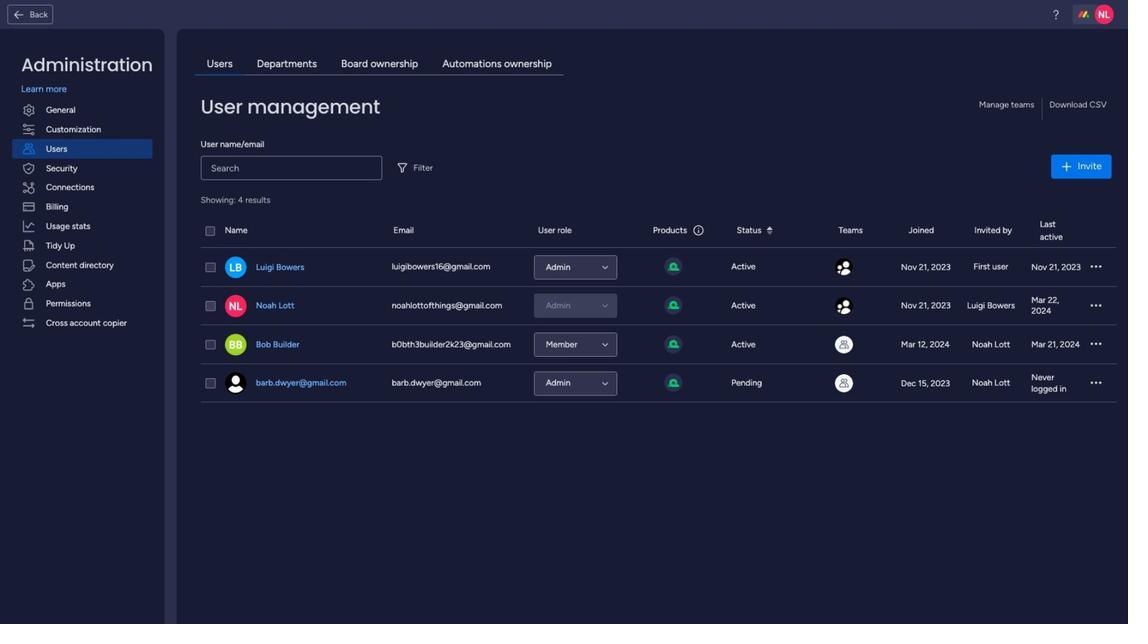 Task type: describe. For each thing, give the bounding box(es) containing it.
add or edit team image
[[835, 375, 853, 393]]

Search text field
[[201, 156, 382, 180]]

v2 ellipsis image for 5th row from the top
[[1091, 378, 1102, 390]]

v2 ellipsis image for 4th row from the bottom
[[1091, 262, 1102, 273]]

5 row from the top
[[201, 364, 1117, 403]]

4 row from the top
[[201, 326, 1117, 364]]

v2 ellipsis image for 3rd row from the bottom of the page
[[1091, 301, 1102, 312]]

help image
[[1050, 8, 1063, 21]]

2 row from the top
[[201, 248, 1117, 287]]

bob builder image
[[225, 334, 247, 356]]

1 row from the top
[[201, 214, 1117, 248]]

noah lott image
[[225, 295, 247, 317]]



Task type: vqa. For each thing, say whether or not it's contained in the screenshot.
the bottom Add or edit team image
yes



Task type: locate. For each thing, give the bounding box(es) containing it.
1 add or edit team image from the top
[[835, 259, 853, 277]]

1 vertical spatial add or edit team image
[[835, 297, 853, 315]]

1 vertical spatial v2 ellipsis image
[[1091, 301, 1102, 312]]

3 row from the top
[[201, 287, 1117, 326]]

luigi bowers image
[[225, 257, 247, 279]]

noah lott image
[[1095, 5, 1115, 24]]

add or edit team image for fourth row from the top of the page
[[835, 336, 853, 354]]

v2 ellipsis image
[[1091, 262, 1102, 273], [1091, 301, 1102, 312], [1091, 378, 1102, 390]]

2 v2 ellipsis image from the top
[[1091, 301, 1102, 312]]

3 v2 ellipsis image from the top
[[1091, 378, 1102, 390]]

3 add or edit team image from the top
[[835, 336, 853, 354]]

add or edit team image for 3rd row from the bottom of the page
[[835, 297, 853, 315]]

add or edit team image
[[835, 259, 853, 277], [835, 297, 853, 315], [835, 336, 853, 354]]

barb.dwyer@gmail.com image
[[225, 373, 247, 395]]

row group
[[201, 248, 1117, 403]]

2 vertical spatial v2 ellipsis image
[[1091, 378, 1102, 390]]

2 vertical spatial add or edit team image
[[835, 336, 853, 354]]

grid
[[201, 214, 1117, 612]]

1 v2 ellipsis image from the top
[[1091, 262, 1102, 273]]

0 vertical spatial v2 ellipsis image
[[1091, 262, 1102, 273]]

2 add or edit team image from the top
[[835, 297, 853, 315]]

v2 ellipsis image
[[1091, 339, 1102, 351]]

add or edit team image for 4th row from the bottom
[[835, 259, 853, 277]]

row
[[201, 214, 1117, 248], [201, 248, 1117, 287], [201, 287, 1117, 326], [201, 326, 1117, 364], [201, 364, 1117, 403]]

back to workspace image
[[13, 8, 25, 21]]

0 vertical spatial add or edit team image
[[835, 259, 853, 277]]



